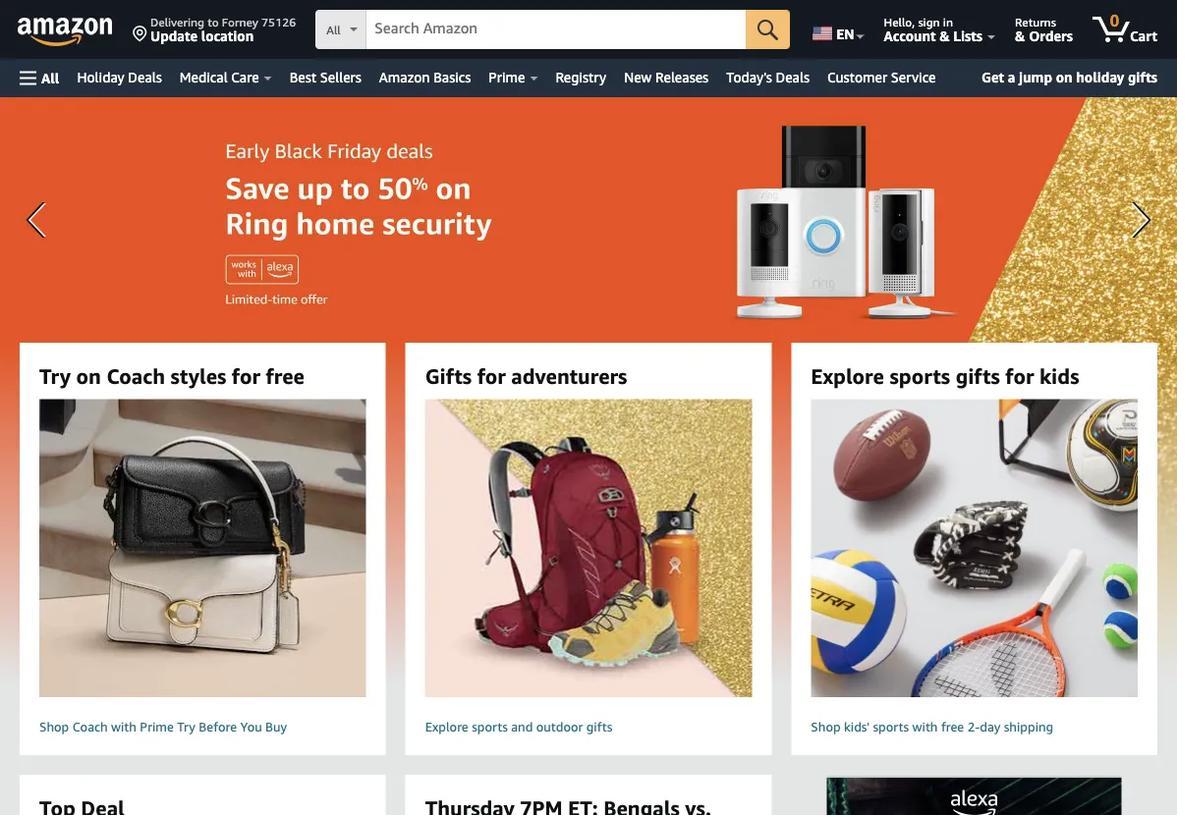 Task type: describe. For each thing, give the bounding box(es) containing it.
you
[[240, 720, 262, 735]]

all inside search box
[[327, 23, 341, 37]]

holiday
[[1076, 69, 1125, 85]]

0
[[1110, 11, 1120, 30]]

explore for explore sports gifts for kids
[[811, 364, 884, 388]]

2 with from the left
[[913, 720, 938, 735]]

lists
[[954, 28, 983, 44]]

amazon
[[379, 69, 430, 85]]

on inside navigation
[[1056, 69, 1073, 85]]

coach inside shop coach with prime try before you buy "link"
[[72, 720, 108, 735]]

0 vertical spatial try
[[39, 364, 71, 388]]

shop coach with prime try before you buy
[[39, 720, 287, 735]]

medical care
[[180, 69, 259, 85]]

sellers
[[320, 69, 361, 85]]

prime inside the navigation navigation
[[489, 69, 525, 85]]

& for account
[[940, 28, 950, 44]]

explore for explore sports and outdoor gifts
[[425, 720, 469, 735]]

1 horizontal spatial gifts
[[956, 364, 1000, 388]]

delivering to forney 75126 update location
[[150, 15, 296, 44]]

amazon basics
[[379, 69, 471, 85]]

returns
[[1015, 15, 1056, 28]]

with inside "link"
[[111, 720, 137, 735]]

cart
[[1130, 28, 1158, 44]]

today's deals
[[726, 69, 810, 85]]

new releases link
[[615, 64, 718, 91]]

hello,
[[884, 15, 915, 28]]

a
[[1008, 69, 1016, 85]]

deals for today's deals
[[776, 69, 810, 85]]

shop for explore
[[811, 720, 841, 735]]

try on coach styles for free
[[39, 364, 305, 388]]

explore sports and outdoor gifts link
[[403, 399, 775, 741]]

navigation navigation
[[0, 0, 1177, 97]]

account & lists
[[884, 28, 983, 44]]

medical
[[180, 69, 228, 85]]

sports inside shop kids' sports with free 2-day shipping link
[[873, 720, 909, 735]]

holiday deals link
[[68, 64, 171, 91]]

new releases
[[624, 69, 709, 85]]

gifts for adventurers image
[[403, 399, 775, 698]]

try inside "link"
[[177, 720, 195, 735]]

sports for gifts
[[890, 364, 950, 388]]

customer
[[827, 69, 888, 85]]

deals for holiday deals
[[128, 69, 162, 85]]

3 for from the left
[[1006, 364, 1034, 388]]

holiday deals
[[77, 69, 162, 85]]

amazon image
[[18, 18, 113, 47]]

hello, sign in
[[884, 15, 953, 28]]

0 vertical spatial coach
[[107, 364, 165, 388]]

care
[[231, 69, 259, 85]]

releases
[[656, 69, 709, 85]]

All search field
[[316, 10, 790, 51]]

get a jump on holiday gifts
[[982, 69, 1158, 85]]

try on coach styles for free image
[[17, 399, 389, 698]]

day
[[980, 720, 1001, 735]]



Task type: vqa. For each thing, say whether or not it's contained in the screenshot.
certificate)
no



Task type: locate. For each thing, give the bounding box(es) containing it.
gifts down cart
[[1128, 69, 1158, 85]]

main content containing try on coach styles for free
[[0, 97, 1177, 816]]

deals right today's
[[776, 69, 810, 85]]

explore sports gifts for kids
[[811, 364, 1080, 388]]

try
[[39, 364, 71, 388], [177, 720, 195, 735]]

service
[[891, 69, 936, 85]]

before
[[199, 720, 237, 735]]

1 vertical spatial on
[[76, 364, 101, 388]]

0 vertical spatial explore
[[811, 364, 884, 388]]

1 vertical spatial coach
[[72, 720, 108, 735]]

1 vertical spatial gifts
[[956, 364, 1000, 388]]

1 vertical spatial prime
[[140, 720, 174, 735]]

best
[[290, 69, 317, 85]]

1 horizontal spatial on
[[1056, 69, 1073, 85]]

for
[[232, 364, 260, 388], [477, 364, 506, 388], [1006, 364, 1034, 388]]

1 vertical spatial explore
[[425, 720, 469, 735]]

2 horizontal spatial gifts
[[1128, 69, 1158, 85]]

& inside returns & orders
[[1015, 28, 1025, 44]]

update
[[150, 28, 198, 44]]

0 horizontal spatial gifts
[[587, 720, 613, 735]]

free
[[266, 364, 305, 388], [941, 720, 964, 735]]

jump
[[1019, 69, 1053, 85]]

prime
[[489, 69, 525, 85], [140, 720, 174, 735]]

prime inside "link"
[[140, 720, 174, 735]]

0 horizontal spatial all
[[41, 70, 59, 86]]

2 & from the left
[[1015, 28, 1025, 44]]

and
[[511, 720, 533, 735]]

0 horizontal spatial for
[[232, 364, 260, 388]]

styles
[[171, 364, 226, 388]]

& left orders
[[1015, 28, 1025, 44]]

account
[[884, 28, 936, 44]]

& for returns
[[1015, 28, 1025, 44]]

1 horizontal spatial &
[[1015, 28, 1025, 44]]

0 horizontal spatial &
[[940, 28, 950, 44]]

sign
[[918, 15, 940, 28]]

0 vertical spatial prime
[[489, 69, 525, 85]]

0 vertical spatial all
[[327, 23, 341, 37]]

2 for from the left
[[477, 364, 506, 388]]

prime left "before"
[[140, 720, 174, 735]]

2 horizontal spatial for
[[1006, 364, 1034, 388]]

in
[[943, 15, 953, 28]]

0 horizontal spatial with
[[111, 720, 137, 735]]

all inside button
[[41, 70, 59, 86]]

1 horizontal spatial deals
[[776, 69, 810, 85]]

coach
[[107, 364, 165, 388], [72, 720, 108, 735]]

all down the amazon image
[[41, 70, 59, 86]]

2 deals from the left
[[776, 69, 810, 85]]

with
[[111, 720, 137, 735], [913, 720, 938, 735]]

kids'
[[844, 720, 870, 735]]

gifts inside "link"
[[587, 720, 613, 735]]

shipping
[[1004, 720, 1054, 735]]

deals
[[128, 69, 162, 85], [776, 69, 810, 85]]

prime link
[[480, 64, 547, 91]]

free right styles
[[266, 364, 305, 388]]

explore
[[811, 364, 884, 388], [425, 720, 469, 735]]

gifts left kids
[[956, 364, 1000, 388]]

best sellers
[[290, 69, 361, 85]]

en link
[[801, 5, 873, 54]]

0 horizontal spatial shop
[[39, 720, 69, 735]]

all
[[327, 23, 341, 37], [41, 70, 59, 86]]

1 horizontal spatial shop
[[811, 720, 841, 735]]

adventurers
[[511, 364, 627, 388]]

2 vertical spatial gifts
[[587, 720, 613, 735]]

kids
[[1040, 364, 1080, 388]]

1 with from the left
[[111, 720, 137, 735]]

shop kids' sports with free 2-day shipping link
[[788, 399, 1161, 741]]

1 horizontal spatial try
[[177, 720, 195, 735]]

sports for and
[[472, 720, 508, 735]]

free left 2-
[[941, 720, 964, 735]]

none submit inside all search box
[[746, 10, 790, 49]]

1 horizontal spatial for
[[477, 364, 506, 388]]

0 horizontal spatial deals
[[128, 69, 162, 85]]

location
[[201, 28, 254, 44]]

0 horizontal spatial explore
[[425, 720, 469, 735]]

get a jump on holiday gifts link
[[974, 65, 1166, 90]]

1 horizontal spatial explore
[[811, 364, 884, 388]]

gifts right outdoor
[[587, 720, 613, 735]]

1 horizontal spatial free
[[941, 720, 964, 735]]

& left lists
[[940, 28, 950, 44]]

today's
[[726, 69, 772, 85]]

explore inside "link"
[[425, 720, 469, 735]]

all up sellers
[[327, 23, 341, 37]]

en
[[836, 26, 855, 42]]

shop for try
[[39, 720, 69, 735]]

1 horizontal spatial all
[[327, 23, 341, 37]]

explore sports gifts for kids image
[[788, 399, 1161, 698]]

1 vertical spatial free
[[941, 720, 964, 735]]

0 horizontal spatial on
[[76, 364, 101, 388]]

None submit
[[746, 10, 790, 49]]

all button
[[11, 59, 68, 97]]

explore sports and outdoor gifts
[[425, 720, 613, 735]]

sports
[[890, 364, 950, 388], [472, 720, 508, 735], [873, 720, 909, 735]]

1 vertical spatial try
[[177, 720, 195, 735]]

deals right "holiday"
[[128, 69, 162, 85]]

buy
[[265, 720, 287, 735]]

get
[[982, 69, 1004, 85]]

new
[[624, 69, 652, 85]]

holiday
[[77, 69, 125, 85]]

best sellers link
[[281, 64, 370, 91]]

shop kids' sports with free 2-day shipping
[[811, 720, 1054, 735]]

gifts inside the navigation navigation
[[1128, 69, 1158, 85]]

orders
[[1029, 28, 1073, 44]]

75126
[[261, 15, 296, 28]]

with left "before"
[[111, 720, 137, 735]]

0 horizontal spatial free
[[266, 364, 305, 388]]

amazon basics link
[[370, 64, 480, 91]]

to
[[208, 15, 219, 28]]

0 vertical spatial on
[[1056, 69, 1073, 85]]

prime right the "basics"
[[489, 69, 525, 85]]

gifts
[[1128, 69, 1158, 85], [956, 364, 1000, 388], [587, 720, 613, 735]]

1 for from the left
[[232, 364, 260, 388]]

2-
[[968, 720, 980, 735]]

1 vertical spatial all
[[41, 70, 59, 86]]

0 vertical spatial free
[[266, 364, 305, 388]]

shop coach with prime try before you buy link
[[17, 399, 389, 741]]

0 horizontal spatial prime
[[140, 720, 174, 735]]

gifts for adventurers
[[425, 364, 627, 388]]

delivering
[[150, 15, 204, 28]]

sports inside 'explore sports and outdoor gifts' "link"
[[472, 720, 508, 735]]

1 & from the left
[[940, 28, 950, 44]]

1 shop from the left
[[39, 720, 69, 735]]

forney
[[222, 15, 258, 28]]

for right styles
[[232, 364, 260, 388]]

basics
[[434, 69, 471, 85]]

&
[[940, 28, 950, 44], [1015, 28, 1025, 44]]

gifts
[[425, 364, 472, 388]]

registry link
[[547, 64, 615, 91]]

today's deals link
[[718, 64, 819, 91]]

main content
[[0, 97, 1177, 816]]

with left 2-
[[913, 720, 938, 735]]

outdoor
[[536, 720, 583, 735]]

for right gifts
[[477, 364, 506, 388]]

for left kids
[[1006, 364, 1034, 388]]

registry
[[556, 69, 607, 85]]

2 shop from the left
[[811, 720, 841, 735]]

shop
[[39, 720, 69, 735], [811, 720, 841, 735]]

1 horizontal spatial with
[[913, 720, 938, 735]]

medical care link
[[171, 64, 281, 91]]

on
[[1056, 69, 1073, 85], [76, 364, 101, 388]]

Search Amazon text field
[[367, 11, 746, 48]]

0 horizontal spatial try
[[39, 364, 71, 388]]

returns & orders
[[1015, 15, 1073, 44]]

customer service link
[[819, 64, 945, 91]]

customer service
[[827, 69, 936, 85]]

0 vertical spatial gifts
[[1128, 69, 1158, 85]]

1 deals from the left
[[128, 69, 162, 85]]

shop inside "link"
[[39, 720, 69, 735]]

1 horizontal spatial prime
[[489, 69, 525, 85]]



